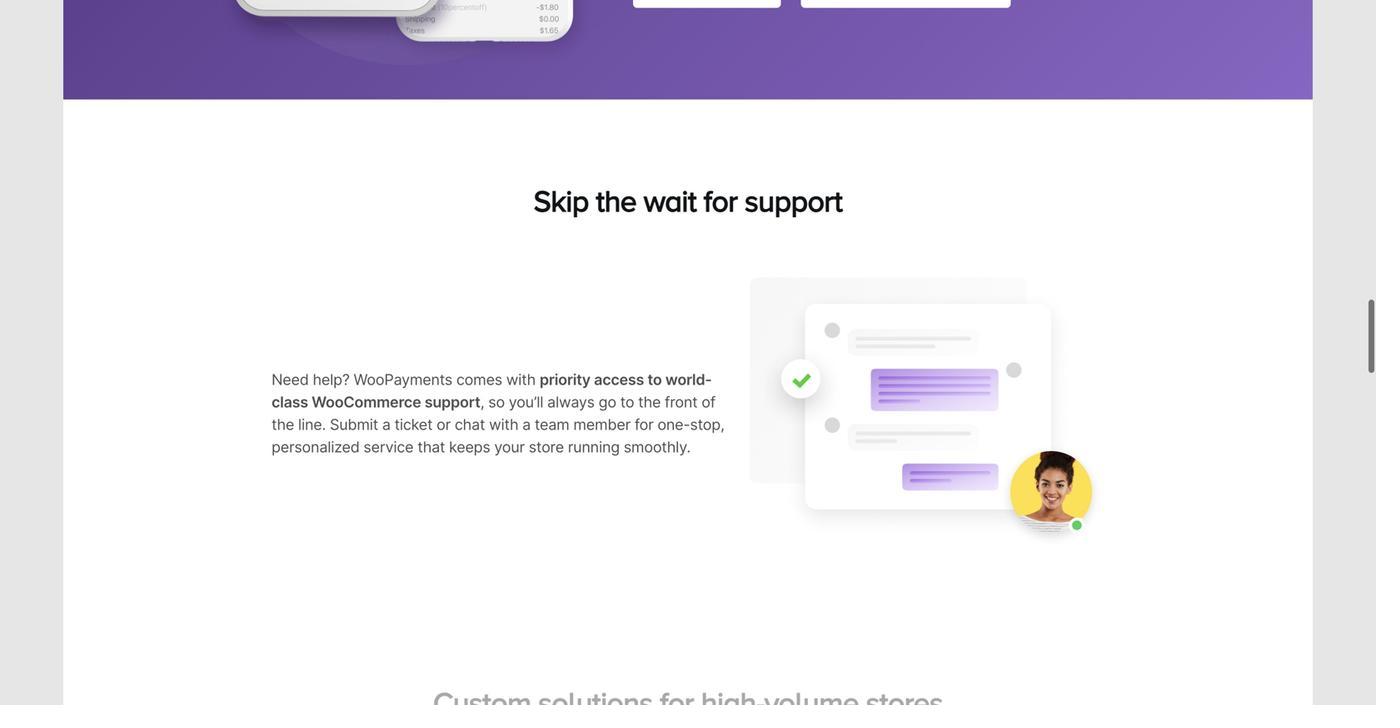 Task type: locate. For each thing, give the bounding box(es) containing it.
for
[[704, 184, 738, 217], [635, 415, 654, 434]]

the
[[596, 184, 636, 217], [638, 393, 661, 411], [272, 415, 294, 434]]

comes
[[456, 371, 502, 389]]

the down class
[[272, 415, 294, 434]]

for right the 'wait'
[[704, 184, 738, 217]]

with up you'll
[[506, 371, 536, 389]]

1 horizontal spatial a
[[522, 415, 531, 434]]

the left the 'wait'
[[596, 184, 636, 217]]

with inside , so you'll always go to the front of the line. submit a ticket or chat with a team member for one-stop, personalized service that keeps your store running smoothly.
[[489, 415, 518, 434]]

with
[[506, 371, 536, 389], [489, 415, 518, 434]]

support inside priority access to world- class woocommerce support
[[425, 393, 480, 411]]

or
[[437, 415, 451, 434]]

class
[[272, 393, 308, 411]]

1 horizontal spatial support
[[745, 184, 842, 217]]

1 vertical spatial for
[[635, 415, 654, 434]]

, so you'll always go to the front of the line. submit a ticket or chat with a team member for one-stop, personalized service that keeps your store running smoothly.
[[272, 393, 724, 456]]

0 vertical spatial support
[[745, 184, 842, 217]]

always
[[547, 393, 595, 411]]

team
[[535, 415, 569, 434]]

1 vertical spatial the
[[638, 393, 661, 411]]

0 vertical spatial the
[[596, 184, 636, 217]]

to inside priority access to world- class woocommerce support
[[647, 371, 662, 389]]

access
[[594, 371, 644, 389]]

,
[[480, 393, 484, 411]]

to
[[647, 371, 662, 389], [620, 393, 634, 411]]

0 horizontal spatial a
[[382, 415, 390, 434]]

personalized
[[272, 438, 360, 456]]

1 vertical spatial with
[[489, 415, 518, 434]]

woocommerce
[[312, 393, 421, 411]]

2 vertical spatial the
[[272, 415, 294, 434]]

stop,
[[690, 415, 724, 434]]

0 horizontal spatial to
[[620, 393, 634, 411]]

support
[[745, 184, 842, 217], [425, 393, 480, 411]]

submit
[[330, 415, 378, 434]]

the left front on the bottom of the page
[[638, 393, 661, 411]]

woopayments
[[354, 371, 452, 389]]

0 horizontal spatial support
[[425, 393, 480, 411]]

to inside , so you'll always go to the front of the line. submit a ticket or chat with a team member for one-stop, personalized service that keeps your store running smoothly.
[[620, 393, 634, 411]]

priority access to world- class woocommerce support
[[272, 371, 712, 411]]

service
[[364, 438, 413, 456]]

a
[[382, 415, 390, 434], [522, 415, 531, 434]]

0 horizontal spatial for
[[635, 415, 654, 434]]

that
[[417, 438, 445, 456]]

a up service
[[382, 415, 390, 434]]

0 vertical spatial to
[[647, 371, 662, 389]]

member
[[573, 415, 631, 434]]

to left world-
[[647, 371, 662, 389]]

help?
[[313, 371, 350, 389]]

for up smoothly.
[[635, 415, 654, 434]]

1 vertical spatial to
[[620, 393, 634, 411]]

2 horizontal spatial the
[[638, 393, 661, 411]]

go
[[599, 393, 616, 411]]

a down you'll
[[522, 415, 531, 434]]

line.
[[298, 415, 326, 434]]

1 horizontal spatial to
[[647, 371, 662, 389]]

with up the your
[[489, 415, 518, 434]]

0 vertical spatial for
[[704, 184, 738, 217]]

to right go
[[620, 393, 634, 411]]

1 vertical spatial support
[[425, 393, 480, 411]]



Task type: vqa. For each thing, say whether or not it's contained in the screenshot.
4,
no



Task type: describe. For each thing, give the bounding box(es) containing it.
skip
[[534, 184, 589, 217]]

2 a from the left
[[522, 415, 531, 434]]

of
[[702, 393, 716, 411]]

store
[[529, 438, 564, 456]]

ticket
[[394, 415, 433, 434]]

your
[[494, 438, 525, 456]]

smoothly.
[[624, 438, 691, 456]]

keeps
[[449, 438, 490, 456]]

priority
[[540, 371, 590, 389]]

1 horizontal spatial for
[[704, 184, 738, 217]]

need help? woopayments comes with
[[272, 371, 540, 389]]

need
[[272, 371, 309, 389]]

0 vertical spatial with
[[506, 371, 536, 389]]

you'll
[[509, 393, 543, 411]]

1 a from the left
[[382, 415, 390, 434]]

0 horizontal spatial the
[[272, 415, 294, 434]]

skip the wait for support
[[534, 184, 842, 217]]

one-
[[658, 415, 690, 434]]

for inside , so you'll always go to the front of the line. submit a ticket or chat with a team member for one-stop, personalized service that keeps your store running smoothly.
[[635, 415, 654, 434]]

chat
[[455, 415, 485, 434]]

1 horizontal spatial the
[[596, 184, 636, 217]]

running
[[568, 438, 620, 456]]

world-
[[665, 371, 712, 389]]

so
[[488, 393, 505, 411]]

wait
[[644, 184, 696, 217]]

front
[[665, 393, 698, 411]]



